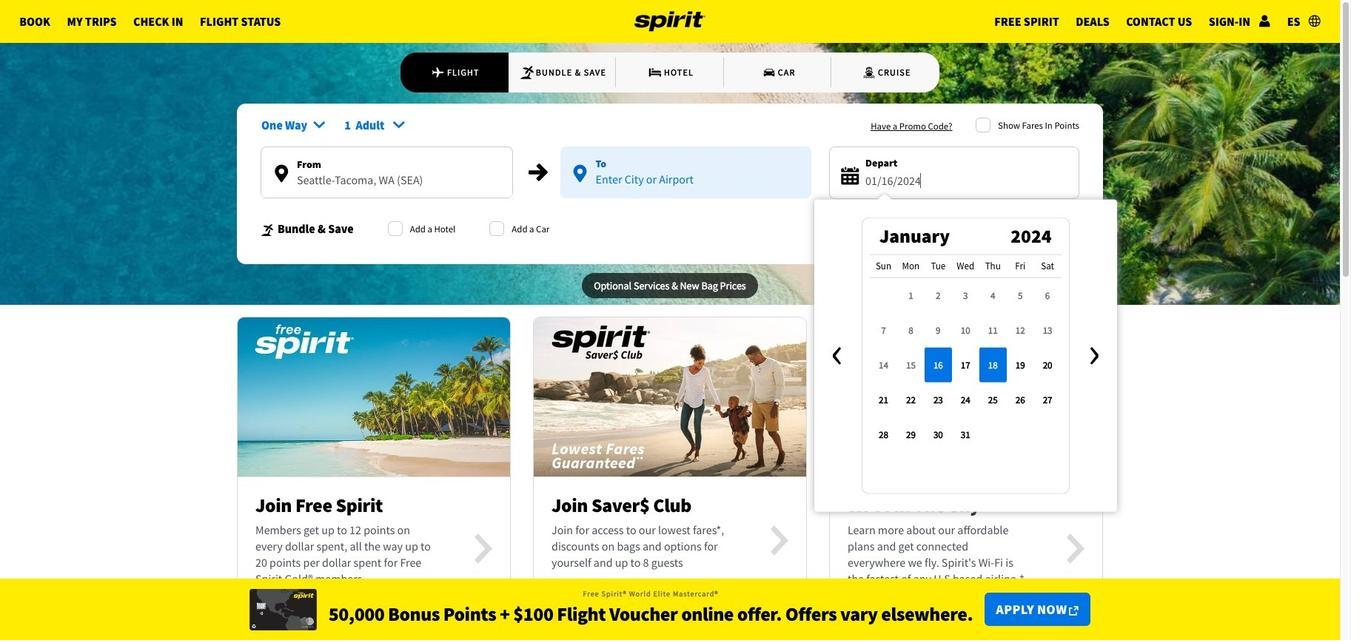Task type: describe. For each thing, give the bounding box(es) containing it.
global image
[[1309, 15, 1321, 27]]

calendar image
[[841, 167, 859, 185]]

vacation icon image
[[520, 65, 535, 80]]

external links may not meet accessibility requirements. image
[[1070, 607, 1079, 616]]

2 cell from the left
[[980, 347, 1007, 382]]

7 weekday element from the left
[[1034, 254, 1062, 278]]

4 weekday element from the left
[[952, 254, 980, 278]]

free_spirit_image image
[[238, 309, 510, 485]]

cruise icon image
[[862, 65, 877, 80]]

bundle and save icon image
[[261, 223, 275, 237]]

logo image
[[634, 0, 706, 43]]

savers_club_image image
[[534, 309, 806, 485]]

car icon image
[[762, 65, 777, 80]]



Task type: vqa. For each thing, say whether or not it's contained in the screenshot.
first weekday 'ELEMENT' from right
no



Task type: locate. For each thing, give the bounding box(es) containing it.
wifi image image
[[830, 310, 1103, 484]]

weekday element
[[870, 254, 897, 278], [897, 254, 925, 278], [925, 254, 952, 278], [952, 254, 980, 278], [980, 254, 1007, 278], [1007, 254, 1034, 278], [1034, 254, 1062, 278]]

user image
[[1259, 15, 1271, 27]]

0 horizontal spatial cell
[[925, 347, 952, 382]]

1 horizontal spatial cell
[[980, 347, 1007, 382]]

map marker alt image
[[275, 165, 288, 183]]

map marker alt image
[[573, 165, 587, 183]]

1 cell from the left
[[925, 347, 952, 382]]

5 weekday element from the left
[[980, 254, 1007, 278]]

1 weekday element from the left
[[870, 254, 897, 278]]

Enter City or Airport text field
[[261, 173, 512, 198]]

world elite image
[[249, 589, 317, 631]]

6 weekday element from the left
[[1007, 254, 1034, 278]]

2 weekday element from the left
[[897, 254, 925, 278]]

flight icon image
[[431, 65, 445, 80]]

grid
[[870, 254, 1062, 452]]

date field
[[866, 171, 1067, 190]]

hotel icon image
[[648, 65, 663, 80]]

3 weekday element from the left
[[925, 254, 952, 278]]

Enter City or Airport text field
[[560, 172, 812, 197]]

cell
[[925, 347, 952, 382], [980, 347, 1007, 382]]

swap airports image
[[526, 161, 550, 185]]



